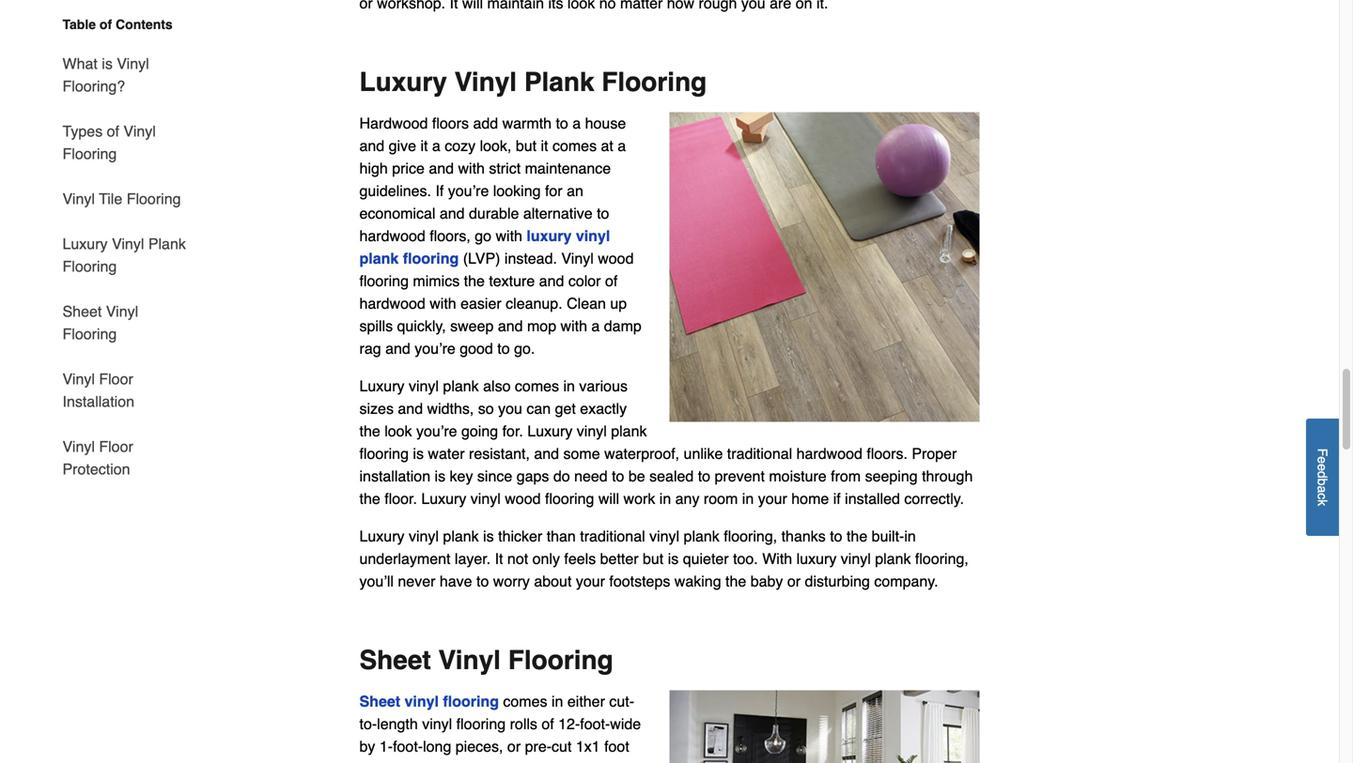 Task type: vqa. For each thing, say whether or not it's contained in the screenshot.
STERLING LOWE'S button
no



Task type: locate. For each thing, give the bounding box(es) containing it.
floor inside vinyl floor installation
[[99, 371, 133, 388]]

you're up water
[[416, 423, 457, 440]]

of inside (lvp) instead. vinyl wood flooring mimics the texture and color of hardwood with easier cleanup. clean up spills quickly, sweep and mop with a damp rag and you're good to go.
[[605, 272, 618, 290]]

flooring up sheet vinyl flooring link
[[62, 258, 117, 275]]

is left water
[[413, 445, 424, 463]]

of right types
[[107, 123, 119, 140]]

seeping
[[865, 468, 918, 485]]

in left "any"
[[659, 490, 671, 508]]

k
[[1315, 500, 1330, 507]]

vinyl inside the 'types of vinyl flooring'
[[123, 123, 156, 140]]

0 horizontal spatial your
[[576, 573, 605, 590]]

hardwood inside luxury vinyl plank also comes in various sizes and widths, so you can get exactly the look you're going for. luxury vinyl plank flooring is water resistant, and some waterproof, unlike traditional hardwood floors. proper installation is key since gaps do need to be sealed to prevent moisture from seeping through the floor. luxury vinyl wood flooring will work in any room in your home if installed correctly.
[[796, 445, 862, 463]]

never
[[398, 573, 435, 590]]

0 horizontal spatial flooring,
[[724, 528, 777, 545]]

1 horizontal spatial sheet vinyl flooring
[[359, 646, 613, 676]]

1 vertical spatial or
[[507, 738, 521, 756]]

to down unlike
[[698, 468, 710, 485]]

long
[[423, 738, 451, 756]]

is up layer.
[[483, 528, 494, 545]]

1 vertical spatial sheet
[[359, 646, 431, 676]]

the
[[464, 272, 485, 290], [359, 423, 380, 440], [359, 490, 380, 508], [847, 528, 867, 545], [725, 573, 746, 590]]

12-
[[558, 716, 580, 733]]

vinyl up the color
[[561, 250, 594, 267]]

mop
[[527, 317, 556, 335]]

1 vertical spatial plank
[[148, 235, 186, 253]]

if
[[833, 490, 841, 508]]

about
[[534, 573, 572, 590]]

0 horizontal spatial luxury
[[527, 227, 572, 245]]

(lvp)
[[463, 250, 500, 267]]

luxury down tile
[[62, 235, 108, 253]]

you're
[[448, 182, 489, 200], [415, 340, 456, 357], [416, 423, 457, 440]]

0 vertical spatial luxury
[[527, 227, 572, 245]]

0 vertical spatial sheet
[[62, 303, 102, 320]]

luxury
[[527, 227, 572, 245], [796, 550, 837, 568]]

flooring, up company.
[[915, 550, 969, 568]]

with
[[458, 160, 485, 177], [496, 227, 522, 245], [430, 295, 456, 312], [561, 317, 587, 335]]

so
[[478, 400, 494, 418]]

or
[[787, 573, 801, 590], [507, 738, 521, 756]]

good
[[460, 340, 493, 357]]

vinyl floor installation link
[[62, 357, 188, 425]]

traditional up prevent
[[727, 445, 792, 463]]

plank up layer.
[[443, 528, 479, 545]]

a up k
[[1315, 486, 1330, 493]]

vinyl floor protection link
[[62, 425, 188, 481]]

1 horizontal spatial your
[[758, 490, 787, 508]]

table of contents element
[[47, 15, 188, 481]]

floors,
[[430, 227, 471, 245]]

to right alternative
[[597, 205, 609, 222]]

1 vertical spatial traditional
[[580, 528, 645, 545]]

contents
[[116, 17, 173, 32]]

flooring inside luxury vinyl plank flooring link
[[62, 258, 117, 275]]

0 horizontal spatial sheet vinyl flooring
[[62, 303, 138, 343]]

work
[[623, 490, 655, 508]]

1 floor from the top
[[99, 371, 133, 388]]

vinyl up long
[[422, 716, 452, 733]]

it right give
[[420, 137, 428, 154]]

flooring inside "comes in either cut- to-length vinyl flooring rolls of 12-foot-wide by 1-foot-long pieces, or pre-cut 1x1 foot squares. the adhesive types and meth"
[[456, 716, 506, 733]]

0 vertical spatial sheet vinyl flooring
[[62, 303, 138, 343]]

sheet up sheet vinyl flooring link
[[359, 646, 431, 676]]

e up 'd'
[[1315, 457, 1330, 464]]

traditional up better
[[580, 528, 645, 545]]

and up 'floors,'
[[440, 205, 465, 222]]

sizes
[[359, 400, 394, 418]]

vinyl inside what is vinyl flooring?
[[117, 55, 149, 72]]

sheet down luxury vinyl plank flooring link
[[62, 303, 102, 320]]

1 vertical spatial but
[[643, 550, 664, 568]]

vinyl inside "comes in either cut- to-length vinyl flooring rolls of 12-foot-wide by 1-foot-long pieces, or pre-cut 1x1 foot squares. the adhesive types and meth"
[[422, 716, 452, 733]]

traditional
[[727, 445, 792, 463], [580, 528, 645, 545]]

wood
[[598, 250, 634, 267], [505, 490, 541, 508]]

in inside luxury vinyl plank is thicker than traditional vinyl plank flooring, thanks to the built-in underlayment layer. it not only feels better but is quieter too. with luxury vinyl plank flooring, you'll never have to worry about your footsteps waking the baby or disturbing company.
[[904, 528, 916, 545]]

2 vertical spatial you're
[[416, 423, 457, 440]]

it down 'warmth' on the top left of the page
[[541, 137, 548, 154]]

floor
[[99, 371, 133, 388], [99, 438, 133, 456]]

0 horizontal spatial or
[[507, 738, 521, 756]]

0 horizontal spatial luxury vinyl plank flooring
[[62, 235, 186, 275]]

0 vertical spatial traditional
[[727, 445, 792, 463]]

your down feels
[[576, 573, 605, 590]]

worry
[[493, 573, 530, 590]]

widths,
[[427, 400, 474, 418]]

up
[[610, 295, 627, 312]]

0 vertical spatial comes
[[552, 137, 597, 154]]

0 vertical spatial but
[[516, 137, 537, 154]]

1-
[[379, 738, 393, 756]]

also
[[483, 378, 511, 395]]

a down the clean
[[591, 317, 600, 335]]

a studio with pink and purple yoga mats on a light brown wood-look vinyl plank flooring. image
[[669, 112, 980, 422]]

1 horizontal spatial or
[[787, 573, 801, 590]]

vinyl up 'underlayment'
[[409, 528, 439, 545]]

2 vertical spatial comes
[[503, 693, 547, 711]]

luxury
[[359, 67, 447, 97], [62, 235, 108, 253], [359, 378, 405, 395], [527, 423, 573, 440], [421, 490, 466, 508], [359, 528, 405, 545]]

only
[[532, 550, 560, 568]]

or left pre-
[[507, 738, 521, 756]]

vinyl down since in the bottom of the page
[[471, 490, 501, 508]]

damp
[[604, 317, 642, 335]]

1 vertical spatial luxury
[[796, 550, 837, 568]]

luxury up 'underlayment'
[[359, 528, 405, 545]]

footsteps
[[609, 573, 670, 590]]

comes up maintenance
[[552, 137, 597, 154]]

hardwood down economical
[[359, 227, 425, 245]]

vinyl floor installation
[[62, 371, 134, 411]]

1 vertical spatial foot-
[[393, 738, 423, 756]]

gaps
[[517, 468, 549, 485]]

luxury vinyl plank flooring up 'warmth' on the top left of the page
[[359, 67, 707, 97]]

wood inside (lvp) instead. vinyl wood flooring mimics the texture and color of hardwood with easier cleanup. clean up spills quickly, sweep and mop with a damp rag and you're good to go.
[[598, 250, 634, 267]]

hardwood up spills at top left
[[359, 295, 425, 312]]

your inside luxury vinyl plank also comes in various sizes and widths, so you can get exactly the look you're going for. luxury vinyl plank flooring is water resistant, and some waterproof, unlike traditional hardwood floors. proper installation is key since gaps do need to be sealed to prevent moisture from seeping through the floor. luxury vinyl wood flooring will work in any room in your home if installed correctly.
[[758, 490, 787, 508]]

or inside "comes in either cut- to-length vinyl flooring rolls of 12-foot-wide by 1-foot-long pieces, or pre-cut 1x1 foot squares. the adhesive types and meth"
[[507, 738, 521, 756]]

1 vertical spatial hardwood
[[359, 295, 425, 312]]

plank
[[359, 250, 399, 267], [443, 378, 479, 395], [611, 423, 647, 440], [443, 528, 479, 545], [684, 528, 720, 545], [875, 550, 911, 568]]

of
[[100, 17, 112, 32], [107, 123, 119, 140], [605, 272, 618, 290], [542, 716, 554, 733]]

plank up widths,
[[443, 378, 479, 395]]

1 horizontal spatial luxury
[[796, 550, 837, 568]]

in up 12-
[[552, 693, 563, 711]]

the left built-
[[847, 528, 867, 545]]

1 horizontal spatial but
[[643, 550, 664, 568]]

a inside button
[[1315, 486, 1330, 493]]

but inside luxury vinyl plank is thicker than traditional vinyl plank flooring, thanks to the built-in underlayment layer. it not only feels better but is quieter too. with luxury vinyl plank flooring, you'll never have to worry about your footsteps waking the baby or disturbing company.
[[643, 550, 664, 568]]

but up footsteps
[[643, 550, 664, 568]]

foot-
[[580, 716, 610, 733], [393, 738, 423, 756]]

unlike
[[684, 445, 723, 463]]

sheet inside sheet vinyl flooring
[[62, 303, 102, 320]]

of left 12-
[[542, 716, 554, 733]]

your down moisture
[[758, 490, 787, 508]]

is up "flooring?"
[[102, 55, 113, 72]]

vinyl down vinyl tile flooring link on the left of page
[[112, 235, 144, 253]]

0 horizontal spatial it
[[420, 137, 428, 154]]

2 vertical spatial hardwood
[[796, 445, 862, 463]]

vinyl up protection
[[62, 438, 95, 456]]

hardwood inside (lvp) instead. vinyl wood flooring mimics the texture and color of hardwood with easier cleanup. clean up spills quickly, sweep and mop with a damp rag and you're good to go.
[[359, 295, 425, 312]]

1 vertical spatial you're
[[415, 340, 456, 357]]

0 horizontal spatial foot-
[[393, 738, 423, 756]]

a right at
[[618, 137, 626, 154]]

vinyl tile flooring
[[62, 190, 181, 208]]

flooring, up too.
[[724, 528, 777, 545]]

luxury down thanks
[[796, 550, 837, 568]]

1 horizontal spatial traditional
[[727, 445, 792, 463]]

0 vertical spatial floor
[[99, 371, 133, 388]]

1 horizontal spatial luxury vinyl plank flooring
[[359, 67, 707, 97]]

vinyl up the add
[[454, 67, 517, 97]]

in
[[563, 378, 575, 395], [659, 490, 671, 508], [742, 490, 754, 508], [904, 528, 916, 545], [552, 693, 563, 711]]

length
[[377, 716, 418, 733]]

plank up 'warmth' on the top left of the page
[[524, 67, 594, 97]]

1 vertical spatial your
[[576, 573, 605, 590]]

e up b
[[1315, 464, 1330, 471]]

sheet vinyl flooring link
[[359, 693, 499, 711]]

1 vertical spatial comes
[[515, 378, 559, 395]]

sheet vinyl flooring up vinyl floor installation
[[62, 303, 138, 343]]

(lvp) instead. vinyl wood flooring mimics the texture and color of hardwood with easier cleanup. clean up spills quickly, sweep and mop with a damp rag and you're good to go.
[[359, 250, 642, 357]]

flooring down types
[[62, 145, 117, 163]]

hardwood
[[359, 227, 425, 245], [359, 295, 425, 312], [796, 445, 862, 463]]

or right baby
[[787, 573, 801, 590]]

of up up
[[605, 272, 618, 290]]

floor up protection
[[99, 438, 133, 456]]

flooring up either
[[508, 646, 613, 676]]

thicker
[[498, 528, 542, 545]]

to
[[556, 115, 568, 132], [597, 205, 609, 222], [497, 340, 510, 357], [612, 468, 624, 485], [698, 468, 710, 485], [830, 528, 842, 545], [476, 573, 489, 590]]

an
[[567, 182, 583, 200]]

sheet vinyl flooring up "comes in either cut- to-length vinyl flooring rolls of 12-foot-wide by 1-foot-long pieces, or pre-cut 1x1 foot squares. the adhesive types and meth" in the left of the page
[[359, 646, 613, 676]]

1 vertical spatial wood
[[505, 490, 541, 508]]

wood inside luxury vinyl plank also comes in various sizes and widths, so you can get exactly the look you're going for. luxury vinyl plank flooring is water resistant, and some waterproof, unlike traditional hardwood floors. proper installation is key since gaps do need to be sealed to prevent moisture from seeping through the floor. luxury vinyl wood flooring will work in any room in your home if installed correctly.
[[505, 490, 541, 508]]

flooring right tile
[[127, 190, 181, 208]]

wood down gaps
[[505, 490, 541, 508]]

and up the look
[[398, 400, 423, 418]]

of inside "comes in either cut- to-length vinyl flooring rolls of 12-foot-wide by 1-foot-long pieces, or pre-cut 1x1 foot squares. the adhesive types and meth"
[[542, 716, 554, 733]]

1 horizontal spatial it
[[541, 137, 548, 154]]

plank down vinyl tile flooring link on the left of page
[[148, 235, 186, 253]]

comes inside luxury vinyl plank also comes in various sizes and widths, so you can get exactly the look you're going for. luxury vinyl plank flooring is water resistant, and some waterproof, unlike traditional hardwood floors. proper installation is key since gaps do need to be sealed to prevent moisture from seeping through the floor. luxury vinyl wood flooring will work in any room in your home if installed correctly.
[[515, 378, 559, 395]]

1 horizontal spatial plank
[[524, 67, 594, 97]]

in down correctly.
[[904, 528, 916, 545]]

maintenance
[[525, 160, 611, 177]]

and up cleanup.
[[539, 272, 564, 290]]

1 vertical spatial flooring,
[[915, 550, 969, 568]]

luxury inside luxury vinyl plank is thicker than traditional vinyl plank flooring, thanks to the built-in underlayment layer. it not only feels better but is quieter too. with luxury vinyl plank flooring, you'll never have to worry about your footsteps waking the baby or disturbing company.
[[796, 550, 837, 568]]

and up go.
[[498, 317, 523, 335]]

feels
[[564, 550, 596, 568]]

0 horizontal spatial but
[[516, 137, 537, 154]]

0 vertical spatial you're
[[448, 182, 489, 200]]

vinyl inside vinyl tile flooring link
[[62, 190, 95, 208]]

you're inside luxury vinyl plank also comes in various sizes and widths, so you can get exactly the look you're going for. luxury vinyl plank flooring is water resistant, and some waterproof, unlike traditional hardwood floors. proper installation is key since gaps do need to be sealed to prevent moisture from seeping through the floor. luxury vinyl wood flooring will work in any room in your home if installed correctly.
[[416, 423, 457, 440]]

for
[[545, 182, 562, 200]]

your
[[758, 490, 787, 508], [576, 573, 605, 590]]

you're inside (lvp) instead. vinyl wood flooring mimics the texture and color of hardwood with easier cleanup. clean up spills quickly, sweep and mop with a damp rag and you're good to go.
[[415, 340, 456, 357]]

1 horizontal spatial wood
[[598, 250, 634, 267]]

1 it from the left
[[420, 137, 428, 154]]

to-
[[359, 716, 377, 733]]

floor inside vinyl floor protection
[[99, 438, 133, 456]]

wood up the color
[[598, 250, 634, 267]]

flooring,
[[724, 528, 777, 545], [915, 550, 969, 568]]

luxury vinyl plank also comes in various sizes and widths, so you can get exactly the look you're going for. luxury vinyl plank flooring is water resistant, and some waterproof, unlike traditional hardwood floors. proper installation is key since gaps do need to be sealed to prevent moisture from seeping through the floor. luxury vinyl wood flooring will work in any room in your home if installed correctly.
[[359, 378, 973, 508]]

your inside luxury vinyl plank is thicker than traditional vinyl plank flooring, thanks to the built-in underlayment layer. it not only feels better but is quieter too. with luxury vinyl plank flooring, you'll never have to worry about your footsteps waking the baby or disturbing company.
[[576, 573, 605, 590]]

luxury inside table of contents 'element'
[[62, 235, 108, 253]]

floor for vinyl floor installation
[[99, 371, 133, 388]]

comes up can
[[515, 378, 559, 395]]

luxury vinyl plank is thicker than traditional vinyl plank flooring, thanks to the built-in underlayment layer. it not only feels better but is quieter too. with luxury vinyl plank flooring, you'll never have to worry about your footsteps waking the baby or disturbing company.
[[359, 528, 969, 590]]

vinyl down contents
[[117, 55, 149, 72]]

look,
[[480, 137, 512, 154]]

floor.
[[384, 490, 417, 508]]

vinyl left tile
[[62, 190, 95, 208]]

prevent
[[715, 468, 765, 485]]

but inside the hardwood floors add warmth to a house and give it a cozy look, but it comes at a high price and with strict maintenance guidelines. if you're looking for an economical and durable alternative to hardwood floors, go with
[[516, 137, 537, 154]]

vinyl inside vinyl floor protection
[[62, 438, 95, 456]]

and down cut
[[556, 761, 581, 764]]

2 floor from the top
[[99, 438, 133, 456]]

0 vertical spatial hardwood
[[359, 227, 425, 245]]

better
[[600, 550, 639, 568]]

vinyl right types
[[123, 123, 156, 140]]

do
[[553, 468, 570, 485]]

and up high
[[359, 137, 384, 154]]

flooring inside (lvp) instead. vinyl wood flooring mimics the texture and color of hardwood with easier cleanup. clean up spills quickly, sweep and mop with a damp rag and you're good to go.
[[359, 272, 409, 290]]

flooring
[[403, 250, 459, 267], [359, 272, 409, 290], [359, 445, 409, 463], [545, 490, 594, 508], [443, 693, 499, 711], [456, 716, 506, 733]]

guidelines.
[[359, 182, 431, 200]]

0 vertical spatial luxury vinyl plank flooring
[[359, 67, 707, 97]]

the inside (lvp) instead. vinyl wood flooring mimics the texture and color of hardwood with easier cleanup. clean up spills quickly, sweep and mop with a damp rag and you're good to go.
[[464, 272, 485, 290]]

easier
[[461, 295, 501, 312]]

alternative
[[523, 205, 593, 222]]

foot- down length
[[393, 738, 423, 756]]

you're right if
[[448, 182, 489, 200]]

luxury vinyl plank flooring down vinyl tile flooring link on the left of page
[[62, 235, 186, 275]]

for.
[[502, 423, 523, 440]]

1 vertical spatial luxury vinyl plank flooring
[[62, 235, 186, 275]]

2 it from the left
[[541, 137, 548, 154]]

0 vertical spatial flooring,
[[724, 528, 777, 545]]

to inside (lvp) instead. vinyl wood flooring mimics the texture and color of hardwood with easier cleanup. clean up spills quickly, sweep and mop with a damp rag and you're good to go.
[[497, 340, 510, 357]]

comes up 'rolls'
[[503, 693, 547, 711]]

foot- up 1x1
[[580, 716, 610, 733]]

2 vertical spatial sheet
[[359, 693, 400, 711]]

0 vertical spatial or
[[787, 573, 801, 590]]

1 horizontal spatial foot-
[[580, 716, 610, 733]]

is left quieter
[[668, 550, 679, 568]]

sealed
[[649, 468, 694, 485]]

plank up quieter
[[684, 528, 720, 545]]

0 horizontal spatial plank
[[148, 235, 186, 253]]

vinyl down "any"
[[649, 528, 679, 545]]

1 vertical spatial floor
[[99, 438, 133, 456]]

luxury down alternative
[[527, 227, 572, 245]]

be
[[629, 468, 645, 485]]

types
[[515, 761, 551, 764]]

0 horizontal spatial traditional
[[580, 528, 645, 545]]

a
[[572, 115, 581, 132], [432, 137, 440, 154], [618, 137, 626, 154], [591, 317, 600, 335], [1315, 486, 1330, 493]]

will
[[598, 490, 619, 508]]

plank inside luxury vinyl plank flooring
[[359, 250, 399, 267]]

0 horizontal spatial wood
[[505, 490, 541, 508]]

0 vertical spatial your
[[758, 490, 787, 508]]

installation
[[359, 468, 430, 485]]

0 vertical spatial wood
[[598, 250, 634, 267]]

hardwood up the "from"
[[796, 445, 862, 463]]

vinyl inside vinyl floor installation
[[62, 371, 95, 388]]

to left be on the bottom of page
[[612, 468, 624, 485]]

rag
[[359, 340, 381, 357]]

flooring up house
[[602, 67, 707, 97]]



Task type: describe. For each thing, give the bounding box(es) containing it.
correctly.
[[904, 490, 964, 508]]

vinyl up length
[[405, 693, 439, 711]]

foot
[[604, 738, 629, 756]]

through
[[922, 468, 973, 485]]

types of vinyl flooring link
[[62, 109, 188, 177]]

installation
[[62, 393, 134, 411]]

comes in either cut- to-length vinyl flooring rolls of 12-foot-wide by 1-foot-long pieces, or pre-cut 1x1 foot squares. the adhesive types and meth
[[359, 693, 642, 764]]

layer.
[[455, 550, 491, 568]]

of right table
[[100, 17, 112, 32]]

flooring inside vinyl tile flooring link
[[127, 190, 181, 208]]

vinyl inside luxury vinyl plank flooring link
[[112, 235, 144, 253]]

luxury vinyl plank flooring inside table of contents 'element'
[[62, 235, 186, 275]]

is left key
[[435, 468, 445, 485]]

vinyl up some
[[577, 423, 607, 440]]

floors.
[[867, 445, 908, 463]]

from
[[831, 468, 861, 485]]

to right thanks
[[830, 528, 842, 545]]

go
[[475, 227, 491, 245]]

sheet vinyl flooring
[[359, 693, 499, 711]]

economical
[[359, 205, 435, 222]]

with down mimics
[[430, 295, 456, 312]]

you're inside the hardwood floors add warmth to a house and give it a cozy look, but it comes at a high price and with strict maintenance guidelines. if you're looking for an economical and durable alternative to hardwood floors, go with
[[448, 182, 489, 200]]

is inside what is vinyl flooring?
[[102, 55, 113, 72]]

durable
[[469, 205, 519, 222]]

pre-
[[525, 738, 552, 756]]

high
[[359, 160, 388, 177]]

sweep
[[450, 317, 494, 335]]

to right 'warmth' on the top left of the page
[[556, 115, 568, 132]]

built-
[[872, 528, 904, 545]]

in up get
[[563, 378, 575, 395]]

resistant,
[[469, 445, 530, 463]]

luxury up "hardwood"
[[359, 67, 447, 97]]

luxury up "sizes"
[[359, 378, 405, 395]]

traditional inside luxury vinyl plank is thicker than traditional vinyl plank flooring, thanks to the built-in underlayment layer. it not only feels better but is quieter too. with luxury vinyl plank flooring, you'll never have to worry about your footsteps waking the baby or disturbing company.
[[580, 528, 645, 545]]

go.
[[514, 340, 535, 357]]

look
[[384, 423, 412, 440]]

rolls
[[510, 716, 537, 733]]

add
[[473, 115, 498, 132]]

in down prevent
[[742, 490, 754, 508]]

luxury down can
[[527, 423, 573, 440]]

baby
[[751, 573, 783, 590]]

you'll
[[359, 573, 394, 590]]

instead.
[[504, 250, 557, 267]]

with down the clean
[[561, 317, 587, 335]]

comes inside "comes in either cut- to-length vinyl flooring rolls of 12-foot-wide by 1-foot-long pieces, or pre-cut 1x1 foot squares. the adhesive types and meth"
[[503, 693, 547, 711]]

traditional inside luxury vinyl plank also comes in various sizes and widths, so you can get exactly the look you're going for. luxury vinyl plank flooring is water resistant, and some waterproof, unlike traditional hardwood floors. proper installation is key since gaps do need to be sealed to prevent moisture from seeping through the floor. luxury vinyl wood flooring will work in any room in your home if installed correctly.
[[727, 445, 792, 463]]

too.
[[733, 550, 758, 568]]

flooring inside sheet vinyl flooring
[[62, 326, 117, 343]]

sheet vinyl flooring link
[[62, 289, 188, 357]]

0 vertical spatial plank
[[524, 67, 594, 97]]

vinyl up sheet vinyl flooring
[[438, 646, 501, 676]]

what is vinyl flooring?
[[62, 55, 149, 95]]

plank down built-
[[875, 550, 911, 568]]

and up gaps
[[534, 445, 559, 463]]

get
[[555, 400, 576, 418]]

moisture
[[769, 468, 827, 485]]

of inside the 'types of vinyl flooring'
[[107, 123, 119, 140]]

need
[[574, 468, 608, 485]]

hardwood
[[359, 115, 428, 132]]

comes inside the hardwood floors add warmth to a house and give it a cozy look, but it comes at a high price and with strict maintenance guidelines. if you're looking for an economical and durable alternative to hardwood floors, go with
[[552, 137, 597, 154]]

waking
[[674, 573, 721, 590]]

and inside "comes in either cut- to-length vinyl flooring rolls of 12-foot-wide by 1-foot-long pieces, or pre-cut 1x1 foot squares. the adhesive types and meth"
[[556, 761, 581, 764]]

in inside "comes in either cut- to-length vinyl flooring rolls of 12-foot-wide by 1-foot-long pieces, or pre-cut 1x1 foot squares. the adhesive types and meth"
[[552, 693, 563, 711]]

vinyl up widths,
[[409, 378, 439, 395]]

any
[[675, 490, 700, 508]]

types
[[62, 123, 103, 140]]

1 horizontal spatial flooring,
[[915, 550, 969, 568]]

company.
[[874, 573, 938, 590]]

waterproof,
[[604, 445, 679, 463]]

to down layer.
[[476, 573, 489, 590]]

room
[[704, 490, 738, 508]]

vinyl floor protection
[[62, 438, 133, 478]]

luxury vinyl plank flooring link
[[359, 227, 610, 267]]

flooring inside luxury vinyl plank flooring
[[403, 250, 459, 267]]

not
[[507, 550, 528, 568]]

vinyl inside (lvp) instead. vinyl wood flooring mimics the texture and color of hardwood with easier cleanup. clean up spills quickly, sweep and mop with a damp rag and you're good to go.
[[561, 250, 594, 267]]

a left house
[[572, 115, 581, 132]]

a left the cozy
[[432, 137, 440, 154]]

vinyl inside sheet vinyl flooring
[[106, 303, 138, 320]]

pieces,
[[456, 738, 503, 756]]

at
[[601, 137, 613, 154]]

flooring inside the 'types of vinyl flooring'
[[62, 145, 117, 163]]

some
[[563, 445, 600, 463]]

have
[[440, 573, 472, 590]]

cleanup.
[[506, 295, 562, 312]]

0 vertical spatial foot-
[[580, 716, 610, 733]]

c
[[1315, 493, 1330, 500]]

an entryway with a black door, a bench and black and white checkerboard sheet vinyl flooring. image
[[669, 691, 980, 764]]

various
[[579, 378, 628, 395]]

home
[[791, 490, 829, 508]]

hardwood inside the hardwood floors add warmth to a house and give it a cozy look, but it comes at a high price and with strict maintenance guidelines. if you're looking for an economical and durable alternative to hardwood floors, go with
[[359, 227, 425, 245]]

with down the cozy
[[458, 160, 485, 177]]

1 e from the top
[[1315, 457, 1330, 464]]

flooring?
[[62, 78, 125, 95]]

cozy
[[445, 137, 476, 154]]

sheet vinyl flooring inside table of contents 'element'
[[62, 303, 138, 343]]

the
[[421, 761, 447, 764]]

quickly,
[[397, 317, 446, 335]]

1 vertical spatial sheet vinyl flooring
[[359, 646, 613, 676]]

table of contents
[[62, 17, 173, 32]]

table
[[62, 17, 96, 32]]

hardwood floors add warmth to a house and give it a cozy look, but it comes at a high price and with strict maintenance guidelines. if you're looking for an economical and durable alternative to hardwood floors, go with
[[359, 115, 626, 245]]

a inside (lvp) instead. vinyl wood flooring mimics the texture and color of hardwood with easier cleanup. clean up spills quickly, sweep and mop with a damp rag and you're good to go.
[[591, 317, 600, 335]]

b
[[1315, 479, 1330, 486]]

2 e from the top
[[1315, 464, 1330, 471]]

underlayment
[[359, 550, 451, 568]]

vinyl inside luxury vinyl plank flooring
[[576, 227, 610, 245]]

mimics
[[413, 272, 460, 290]]

wide
[[610, 716, 641, 733]]

than
[[547, 528, 576, 545]]

luxury inside luxury vinyl plank flooring
[[527, 227, 572, 245]]

thanks
[[781, 528, 826, 545]]

clean
[[567, 295, 606, 312]]

if
[[435, 182, 444, 200]]

luxury down key
[[421, 490, 466, 508]]

and up if
[[429, 160, 454, 177]]

the down "sizes"
[[359, 423, 380, 440]]

tile
[[99, 190, 122, 208]]

floor for vinyl floor protection
[[99, 438, 133, 456]]

plank up 'waterproof,'
[[611, 423, 647, 440]]

the down too.
[[725, 573, 746, 590]]

it
[[495, 550, 503, 568]]

cut
[[552, 738, 572, 756]]

f e e d b a c k
[[1315, 449, 1330, 507]]

plank inside table of contents 'element'
[[148, 235, 186, 253]]

or inside luxury vinyl plank is thicker than traditional vinyl plank flooring, thanks to the built-in underlayment layer. it not only feels better but is quieter too. with luxury vinyl plank flooring, you'll never have to worry about your footsteps waking the baby or disturbing company.
[[787, 573, 801, 590]]

key
[[450, 468, 473, 485]]

vinyl up disturbing
[[841, 550, 871, 568]]

with right go
[[496, 227, 522, 245]]

and right rag
[[385, 340, 410, 357]]

luxury vinyl plank flooring link
[[62, 222, 188, 289]]

the left "floor."
[[359, 490, 380, 508]]

luxury inside luxury vinyl plank is thicker than traditional vinyl plank flooring, thanks to the built-in underlayment layer. it not only feels better but is quieter too. with luxury vinyl plank flooring, you'll never have to worry about your footsteps waking the baby or disturbing company.
[[359, 528, 405, 545]]

protection
[[62, 461, 130, 478]]

either
[[567, 693, 605, 711]]

by
[[359, 738, 375, 756]]

price
[[392, 160, 425, 177]]

what
[[62, 55, 98, 72]]

looking
[[493, 182, 541, 200]]



